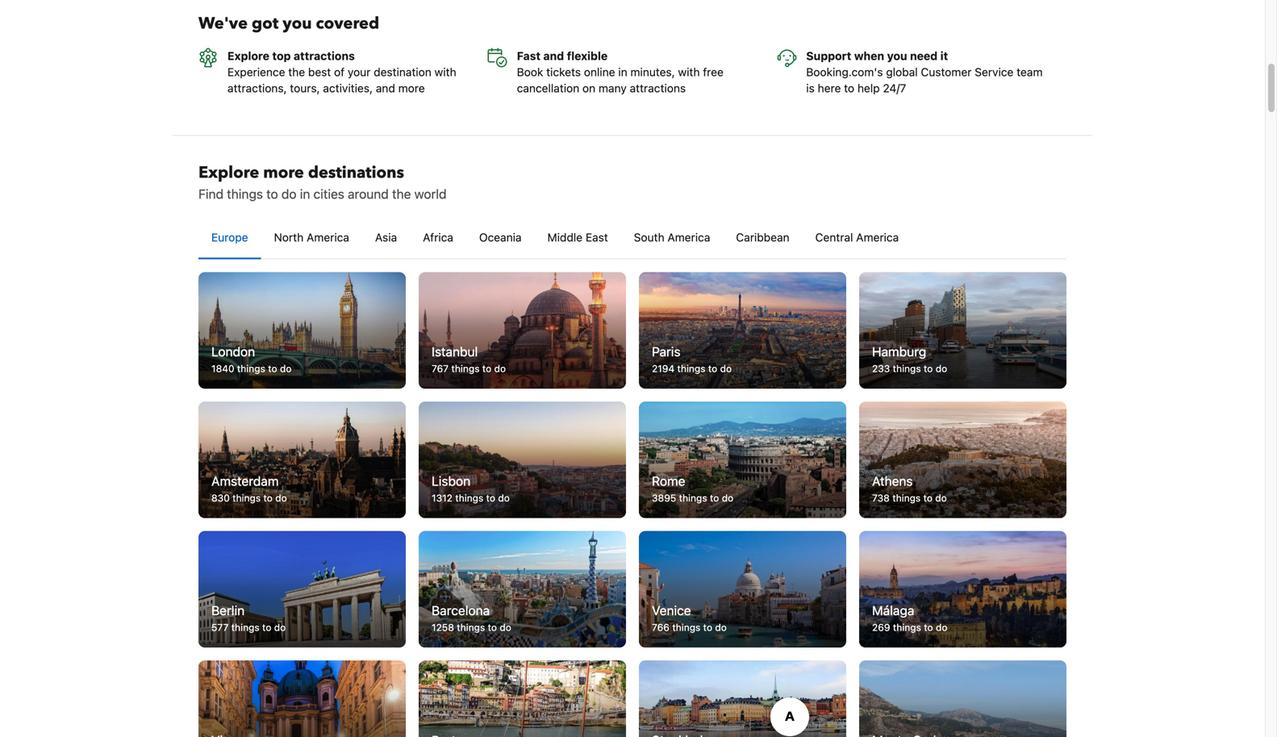 Task type: describe. For each thing, give the bounding box(es) containing it.
things inside explore more destinations find things to do in cities around the world
[[227, 186, 263, 202]]

to inside explore more destinations find things to do in cities around the world
[[266, 186, 278, 202]]

do for paris
[[720, 363, 732, 374]]

málaga
[[872, 603, 915, 619]]

explore top attractions experience the best of your destination with attractions, tours, activities, and more
[[228, 49, 456, 95]]

oceania button
[[466, 216, 535, 258]]

istanbul
[[432, 344, 478, 359]]

amsterdam 830 things to do
[[211, 474, 287, 504]]

24/7
[[883, 81, 906, 95]]

barcelona
[[432, 603, 490, 619]]

tickets
[[546, 65, 581, 78]]

top
[[272, 49, 291, 62]]

269
[[872, 622, 890, 634]]

in inside fast and flexible book tickets online in minutes, with free cancellation on many attractions
[[618, 65, 628, 78]]

is
[[806, 81, 815, 95]]

america for south america
[[668, 231, 710, 244]]

team
[[1017, 65, 1043, 78]]

tours,
[[290, 81, 320, 95]]

do for barcelona
[[500, 622, 511, 634]]

paris image
[[639, 272, 846, 389]]

amsterdam
[[211, 474, 279, 489]]

asia
[[375, 231, 397, 244]]

south america
[[634, 231, 710, 244]]

need
[[910, 49, 938, 62]]

support when you need it booking.com's global customer service team is here to help 24/7
[[806, 49, 1043, 95]]

athens image
[[859, 402, 1067, 518]]

flexible
[[567, 49, 608, 62]]

and inside fast and flexible book tickets online in minutes, with free cancellation on many attractions
[[543, 49, 564, 62]]

to for málaga
[[924, 622, 933, 634]]

we've
[[199, 12, 248, 34]]

berlin 577 things to do
[[211, 603, 286, 634]]

things for barcelona
[[457, 622, 485, 634]]

amsterdam image
[[193, 399, 411, 521]]

customer
[[921, 65, 972, 78]]

berlin
[[211, 603, 245, 619]]

attractions inside explore top attractions experience the best of your destination with attractions, tours, activities, and more
[[294, 49, 355, 62]]

things for lisbon
[[455, 493, 484, 504]]

more inside explore more destinations find things to do in cities around the world
[[263, 162, 304, 184]]

free
[[703, 65, 724, 78]]

things for venice
[[672, 622, 701, 634]]

2194
[[652, 363, 675, 374]]

738
[[872, 493, 890, 504]]

to for lisbon
[[486, 493, 495, 504]]

to for istanbul
[[482, 363, 492, 374]]

in inside explore more destinations find things to do in cities around the world
[[300, 186, 310, 202]]

east
[[586, 231, 608, 244]]

attractions,
[[228, 81, 287, 95]]

attractions inside fast and flexible book tickets online in minutes, with free cancellation on many attractions
[[630, 81, 686, 95]]

to for hamburg
[[924, 363, 933, 374]]

do for amsterdam
[[275, 493, 287, 504]]

stockholm image
[[639, 661, 846, 738]]

do for athens
[[935, 493, 947, 504]]

577
[[211, 622, 229, 634]]

of
[[334, 65, 345, 78]]

to for venice
[[703, 622, 713, 634]]

central america button
[[803, 216, 912, 258]]

paris
[[652, 344, 681, 359]]

europe button
[[199, 216, 261, 258]]

north america button
[[261, 216, 362, 258]]

we've got you covered
[[199, 12, 379, 34]]

north
[[274, 231, 304, 244]]

233
[[872, 363, 890, 374]]

porto image
[[419, 661, 626, 738]]

venice 766 things to do
[[652, 603, 727, 634]]

venice image
[[639, 531, 846, 648]]

around
[[348, 186, 389, 202]]

do for hamburg
[[936, 363, 947, 374]]

middle east button
[[535, 216, 621, 258]]

to for paris
[[708, 363, 718, 374]]

central
[[815, 231, 853, 244]]

things for athens
[[893, 493, 921, 504]]

things for london
[[237, 363, 265, 374]]

europe
[[211, 231, 248, 244]]

do for istanbul
[[494, 363, 506, 374]]

oceania
[[479, 231, 522, 244]]

it
[[941, 49, 948, 62]]

hamburg
[[872, 344, 927, 359]]

do for rome
[[722, 493, 734, 504]]

and inside explore top attractions experience the best of your destination with attractions, tours, activities, and more
[[376, 81, 395, 95]]

africa
[[423, 231, 453, 244]]

central america
[[815, 231, 899, 244]]

caribbean
[[736, 231, 790, 244]]

berlin image
[[199, 531, 406, 648]]

global
[[886, 65, 918, 78]]

hamburg 233 things to do
[[872, 344, 947, 374]]

cities
[[314, 186, 344, 202]]

to for amsterdam
[[263, 493, 273, 504]]

athens 738 things to do
[[872, 474, 947, 504]]

best
[[308, 65, 331, 78]]

middle east
[[548, 231, 608, 244]]

fast and flexible book tickets online in minutes, with free cancellation on many attractions
[[517, 49, 724, 95]]

south
[[634, 231, 665, 244]]

caribbean button
[[723, 216, 803, 258]]

america for central america
[[856, 231, 899, 244]]

barcelona image
[[419, 531, 626, 648]]

online
[[584, 65, 615, 78]]

booking.com's
[[806, 65, 883, 78]]

monte carlo image
[[859, 661, 1067, 738]]

more inside explore top attractions experience the best of your destination with attractions, tours, activities, and more
[[398, 81, 425, 95]]

to for barcelona
[[488, 622, 497, 634]]

do for berlin
[[274, 622, 286, 634]]

many
[[599, 81, 627, 95]]

south america button
[[621, 216, 723, 258]]



Task type: vqa. For each thing, say whether or not it's contained in the screenshot.
the south america on the top
yes



Task type: locate. For each thing, give the bounding box(es) containing it.
things inside rome 3895 things to do
[[679, 493, 707, 504]]

things down the istanbul
[[451, 363, 480, 374]]

to up north
[[266, 186, 278, 202]]

1 vertical spatial the
[[392, 186, 411, 202]]

to for berlin
[[262, 622, 271, 634]]

the inside explore more destinations find things to do in cities around the world
[[392, 186, 411, 202]]

attractions up 'best' at the top of page
[[294, 49, 355, 62]]

do inside berlin 577 things to do
[[274, 622, 286, 634]]

0 horizontal spatial in
[[300, 186, 310, 202]]

1 horizontal spatial and
[[543, 49, 564, 62]]

málaga image
[[859, 531, 1067, 648]]

do inside athens 738 things to do
[[935, 493, 947, 504]]

america right south
[[668, 231, 710, 244]]

0 vertical spatial the
[[288, 65, 305, 78]]

to inside paris 2194 things to do
[[708, 363, 718, 374]]

do right 1258
[[500, 622, 511, 634]]

and
[[543, 49, 564, 62], [376, 81, 395, 95]]

1 horizontal spatial the
[[392, 186, 411, 202]]

1 horizontal spatial america
[[668, 231, 710, 244]]

service
[[975, 65, 1014, 78]]

cancellation
[[517, 81, 580, 95]]

athens
[[872, 474, 913, 489]]

to right 766
[[703, 622, 713, 634]]

things inside istanbul 767 things to do
[[451, 363, 480, 374]]

to right the '1312' on the bottom
[[486, 493, 495, 504]]

do right 767
[[494, 363, 506, 374]]

with inside explore top attractions experience the best of your destination with attractions, tours, activities, and more
[[435, 65, 456, 78]]

things inside athens 738 things to do
[[893, 493, 921, 504]]

the up tours,
[[288, 65, 305, 78]]

explore for explore more destinations
[[199, 162, 259, 184]]

to inside "support when you need it booking.com's global customer service team is here to help 24/7"
[[844, 81, 855, 95]]

tab list containing europe
[[199, 216, 1067, 260]]

destination
[[374, 65, 432, 78]]

to inside rome 3895 things to do
[[710, 493, 719, 504]]

0 horizontal spatial america
[[307, 231, 349, 244]]

do left cities
[[282, 186, 297, 202]]

vienna image
[[199, 661, 406, 738]]

explore for explore top attractions
[[228, 49, 269, 62]]

to inside barcelona 1258 things to do
[[488, 622, 497, 634]]

2 horizontal spatial america
[[856, 231, 899, 244]]

0 horizontal spatial you
[[283, 12, 312, 34]]

0 vertical spatial you
[[283, 12, 312, 34]]

book
[[517, 65, 543, 78]]

the left world
[[392, 186, 411, 202]]

to for london
[[268, 363, 277, 374]]

to down booking.com's
[[844, 81, 855, 95]]

things for paris
[[677, 363, 706, 374]]

to down the hamburg in the top of the page
[[924, 363, 933, 374]]

the inside explore top attractions experience the best of your destination with attractions, tours, activities, and more
[[288, 65, 305, 78]]

lisbon 1312 things to do
[[432, 474, 510, 504]]

things down venice
[[672, 622, 701, 634]]

things inside berlin 577 things to do
[[231, 622, 260, 634]]

830
[[211, 493, 230, 504]]

explore more destinations find things to do in cities around the world
[[199, 162, 447, 202]]

america right north
[[307, 231, 349, 244]]

to inside istanbul 767 things to do
[[482, 363, 492, 374]]

you for got
[[283, 12, 312, 34]]

do
[[282, 186, 297, 202], [280, 363, 292, 374], [494, 363, 506, 374], [720, 363, 732, 374], [936, 363, 947, 374], [275, 493, 287, 504], [498, 493, 510, 504], [722, 493, 734, 504], [935, 493, 947, 504], [274, 622, 286, 634], [500, 622, 511, 634], [715, 622, 727, 634], [936, 622, 948, 634]]

with right destination
[[435, 65, 456, 78]]

things inside málaga 269 things to do
[[893, 622, 921, 634]]

to inside málaga 269 things to do
[[924, 622, 933, 634]]

america inside central america button
[[856, 231, 899, 244]]

istanbul image
[[419, 272, 626, 389]]

do for lisbon
[[498, 493, 510, 504]]

0 vertical spatial in
[[618, 65, 628, 78]]

things down amsterdam
[[232, 493, 261, 504]]

do right 2194
[[720, 363, 732, 374]]

london 1840 things to do
[[211, 344, 292, 374]]

lisbon
[[432, 474, 471, 489]]

1840
[[211, 363, 234, 374]]

1258
[[432, 622, 454, 634]]

here
[[818, 81, 841, 95]]

0 vertical spatial and
[[543, 49, 564, 62]]

america inside north america button
[[307, 231, 349, 244]]

to right "738" on the right of the page
[[924, 493, 933, 504]]

do inside paris 2194 things to do
[[720, 363, 732, 374]]

1 horizontal spatial in
[[618, 65, 628, 78]]

do right the '1312' on the bottom
[[498, 493, 510, 504]]

do right 269
[[936, 622, 948, 634]]

0 horizontal spatial more
[[263, 162, 304, 184]]

london image
[[199, 272, 406, 389]]

to right 2194
[[708, 363, 718, 374]]

0 vertical spatial explore
[[228, 49, 269, 62]]

help
[[858, 81, 880, 95]]

málaga 269 things to do
[[872, 603, 948, 634]]

1 vertical spatial in
[[300, 186, 310, 202]]

do right the 3895
[[722, 493, 734, 504]]

do inside "amsterdam 830 things to do"
[[275, 493, 287, 504]]

more
[[398, 81, 425, 95], [263, 162, 304, 184]]

1312
[[432, 493, 453, 504]]

1 with from the left
[[435, 65, 456, 78]]

things for amsterdam
[[232, 493, 261, 504]]

rome image
[[639, 402, 846, 518]]

to right the 3895
[[710, 493, 719, 504]]

to inside venice 766 things to do
[[703, 622, 713, 634]]

you up global
[[887, 49, 907, 62]]

istanbul 767 things to do
[[432, 344, 506, 374]]

world
[[414, 186, 447, 202]]

to inside london 1840 things to do
[[268, 363, 277, 374]]

0 vertical spatial more
[[398, 81, 425, 95]]

1 vertical spatial explore
[[199, 162, 259, 184]]

things right find
[[227, 186, 263, 202]]

in
[[618, 65, 628, 78], [300, 186, 310, 202]]

experience
[[228, 65, 285, 78]]

things for hamburg
[[893, 363, 921, 374]]

3 america from the left
[[856, 231, 899, 244]]

do inside rome 3895 things to do
[[722, 493, 734, 504]]

you
[[283, 12, 312, 34], [887, 49, 907, 62]]

things down "berlin"
[[231, 622, 260, 634]]

do inside the hamburg 233 things to do
[[936, 363, 947, 374]]

to inside athens 738 things to do
[[924, 493, 933, 504]]

1 horizontal spatial attractions
[[630, 81, 686, 95]]

things for istanbul
[[451, 363, 480, 374]]

things down the hamburg in the top of the page
[[893, 363, 921, 374]]

to inside berlin 577 things to do
[[262, 622, 271, 634]]

got
[[252, 12, 279, 34]]

to right 767
[[482, 363, 492, 374]]

0 horizontal spatial the
[[288, 65, 305, 78]]

to inside the hamburg 233 things to do
[[924, 363, 933, 374]]

rome
[[652, 474, 685, 489]]

do right 577
[[274, 622, 286, 634]]

london
[[211, 344, 255, 359]]

things inside barcelona 1258 things to do
[[457, 622, 485, 634]]

to inside "amsterdam 830 things to do"
[[263, 493, 273, 504]]

attractions down minutes,
[[630, 81, 686, 95]]

things inside london 1840 things to do
[[237, 363, 265, 374]]

do for málaga
[[936, 622, 948, 634]]

paris 2194 things to do
[[652, 344, 732, 374]]

and up the tickets
[[543, 49, 564, 62]]

do inside explore more destinations find things to do in cities around the world
[[282, 186, 297, 202]]

1 america from the left
[[307, 231, 349, 244]]

in left cities
[[300, 186, 310, 202]]

covered
[[316, 12, 379, 34]]

tab list
[[199, 216, 1067, 260]]

things inside "amsterdam 830 things to do"
[[232, 493, 261, 504]]

do for venice
[[715, 622, 727, 634]]

1 horizontal spatial with
[[678, 65, 700, 78]]

on
[[583, 81, 596, 95]]

find
[[199, 186, 224, 202]]

1 vertical spatial more
[[263, 162, 304, 184]]

to right 577
[[262, 622, 271, 634]]

to for athens
[[924, 493, 933, 504]]

things for málaga
[[893, 622, 921, 634]]

with
[[435, 65, 456, 78], [678, 65, 700, 78]]

america for north america
[[307, 231, 349, 244]]

venice
[[652, 603, 691, 619]]

1 vertical spatial you
[[887, 49, 907, 62]]

1 horizontal spatial you
[[887, 49, 907, 62]]

do inside barcelona 1258 things to do
[[500, 622, 511, 634]]

do right 233
[[936, 363, 947, 374]]

to down amsterdam
[[263, 493, 273, 504]]

0 horizontal spatial attractions
[[294, 49, 355, 62]]

things right 2194
[[677, 363, 706, 374]]

things
[[227, 186, 263, 202], [237, 363, 265, 374], [451, 363, 480, 374], [677, 363, 706, 374], [893, 363, 921, 374], [232, 493, 261, 504], [455, 493, 484, 504], [679, 493, 707, 504], [893, 493, 921, 504], [231, 622, 260, 634], [457, 622, 485, 634], [672, 622, 701, 634], [893, 622, 921, 634]]

destinations
[[308, 162, 404, 184]]

africa button
[[410, 216, 466, 258]]

do inside lisbon 1312 things to do
[[498, 493, 510, 504]]

things inside paris 2194 things to do
[[677, 363, 706, 374]]

things inside venice 766 things to do
[[672, 622, 701, 634]]

minutes,
[[631, 65, 675, 78]]

to
[[844, 81, 855, 95], [266, 186, 278, 202], [268, 363, 277, 374], [482, 363, 492, 374], [708, 363, 718, 374], [924, 363, 933, 374], [263, 493, 273, 504], [486, 493, 495, 504], [710, 493, 719, 504], [924, 493, 933, 504], [262, 622, 271, 634], [488, 622, 497, 634], [703, 622, 713, 634], [924, 622, 933, 634]]

to down barcelona
[[488, 622, 497, 634]]

things for berlin
[[231, 622, 260, 634]]

3895
[[652, 493, 676, 504]]

your
[[348, 65, 371, 78]]

to right 1840
[[268, 363, 277, 374]]

things down málaga
[[893, 622, 921, 634]]

when
[[854, 49, 884, 62]]

fast
[[517, 49, 541, 62]]

to right 269
[[924, 622, 933, 634]]

attractions
[[294, 49, 355, 62], [630, 81, 686, 95]]

1 vertical spatial and
[[376, 81, 395, 95]]

things down barcelona
[[457, 622, 485, 634]]

lisbon image
[[419, 402, 626, 518]]

767
[[432, 363, 449, 374]]

2 america from the left
[[668, 231, 710, 244]]

things down london
[[237, 363, 265, 374]]

more down destination
[[398, 81, 425, 95]]

you for when
[[887, 49, 907, 62]]

do right 1840
[[280, 363, 292, 374]]

things down lisbon
[[455, 493, 484, 504]]

things right the 3895
[[679, 493, 707, 504]]

asia button
[[362, 216, 410, 258]]

america inside south america button
[[668, 231, 710, 244]]

with left 'free'
[[678, 65, 700, 78]]

do right 766
[[715, 622, 727, 634]]

explore up find
[[199, 162, 259, 184]]

to inside lisbon 1312 things to do
[[486, 493, 495, 504]]

and down destination
[[376, 81, 395, 95]]

america
[[307, 231, 349, 244], [668, 231, 710, 244], [856, 231, 899, 244]]

explore
[[228, 49, 269, 62], [199, 162, 259, 184]]

america right central
[[856, 231, 899, 244]]

you inside "support when you need it booking.com's global customer service team is here to help 24/7"
[[887, 49, 907, 62]]

the
[[288, 65, 305, 78], [392, 186, 411, 202]]

support
[[806, 49, 852, 62]]

things inside lisbon 1312 things to do
[[455, 493, 484, 504]]

to for rome
[[710, 493, 719, 504]]

barcelona 1258 things to do
[[432, 603, 511, 634]]

things down athens
[[893, 493, 921, 504]]

with inside fast and flexible book tickets online in minutes, with free cancellation on many attractions
[[678, 65, 700, 78]]

1 horizontal spatial more
[[398, 81, 425, 95]]

explore inside explore more destinations find things to do in cities around the world
[[199, 162, 259, 184]]

more up north
[[263, 162, 304, 184]]

do inside málaga 269 things to do
[[936, 622, 948, 634]]

things inside the hamburg 233 things to do
[[893, 363, 921, 374]]

north america
[[274, 231, 349, 244]]

do down amsterdam
[[275, 493, 287, 504]]

explore up experience
[[228, 49, 269, 62]]

do inside london 1840 things to do
[[280, 363, 292, 374]]

2 with from the left
[[678, 65, 700, 78]]

0 horizontal spatial with
[[435, 65, 456, 78]]

hamburg image
[[859, 272, 1067, 389]]

0 vertical spatial attractions
[[294, 49, 355, 62]]

do for london
[[280, 363, 292, 374]]

1 vertical spatial attractions
[[630, 81, 686, 95]]

you right got
[[283, 12, 312, 34]]

do inside venice 766 things to do
[[715, 622, 727, 634]]

0 horizontal spatial and
[[376, 81, 395, 95]]

do right "738" on the right of the page
[[935, 493, 947, 504]]

explore inside explore top attractions experience the best of your destination with attractions, tours, activities, and more
[[228, 49, 269, 62]]

do inside istanbul 767 things to do
[[494, 363, 506, 374]]

things for rome
[[679, 493, 707, 504]]

activities,
[[323, 81, 373, 95]]

middle
[[548, 231, 583, 244]]

rome 3895 things to do
[[652, 474, 734, 504]]

in up many in the left of the page
[[618, 65, 628, 78]]



